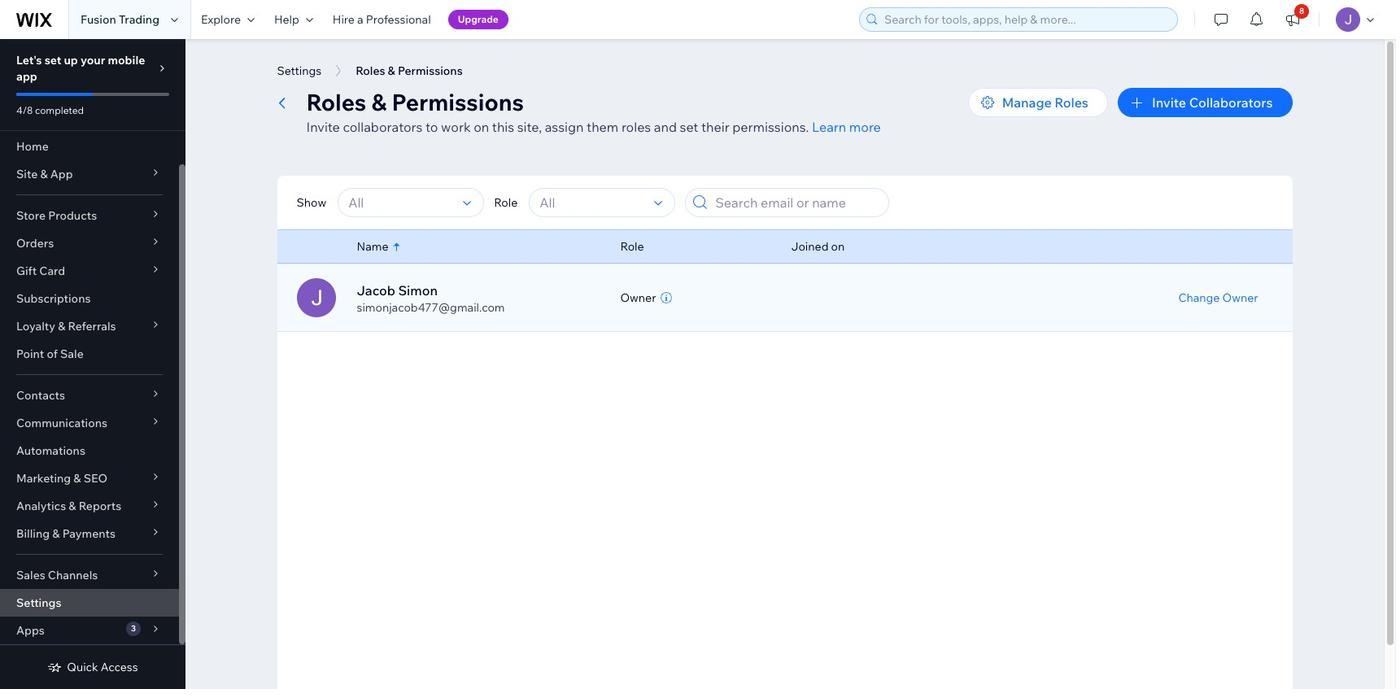 Task type: describe. For each thing, give the bounding box(es) containing it.
jacob
[[357, 282, 395, 299]]

fusion trading
[[81, 12, 159, 27]]

all field for show
[[343, 189, 458, 216]]

4/8
[[16, 104, 33, 116]]

let's
[[16, 53, 42, 68]]

professional
[[366, 12, 431, 27]]

joined on
[[791, 239, 845, 254]]

gift card button
[[0, 257, 179, 285]]

marketing & seo button
[[0, 465, 179, 492]]

communications
[[16, 416, 107, 430]]

quick access button
[[47, 660, 138, 674]]

invite inside button
[[1152, 94, 1186, 111]]

Search email or name field
[[710, 189, 884, 216]]

8
[[1299, 6, 1304, 16]]

seo
[[84, 471, 107, 486]]

permissions.
[[732, 119, 809, 135]]

contacts button
[[0, 382, 179, 409]]

billing & payments button
[[0, 520, 179, 548]]

manage roles link
[[968, 88, 1108, 117]]

subscriptions
[[16, 291, 91, 306]]

store products button
[[0, 202, 179, 229]]

home link
[[0, 133, 179, 160]]

manage roles
[[1002, 94, 1088, 111]]

contacts
[[16, 388, 65, 403]]

sales
[[16, 568, 45, 582]]

site
[[16, 167, 38, 181]]

gift card
[[16, 264, 65, 278]]

invite collaborators button
[[1118, 88, 1292, 117]]

& for roles & permissions invite collaborators to work on this site, assign them roles and set their permissions. learn more
[[371, 88, 387, 116]]

a
[[357, 12, 363, 27]]

permissions for roles & permissions
[[398, 63, 463, 78]]

and
[[654, 119, 677, 135]]

joined
[[791, 239, 829, 254]]

access
[[101, 660, 138, 674]]

referrals
[[68, 319, 116, 334]]

quick access
[[67, 660, 138, 674]]

site & app
[[16, 167, 73, 181]]

app
[[50, 167, 73, 181]]

upgrade button
[[448, 10, 508, 29]]

work
[[441, 119, 471, 135]]

invite collaborators
[[1152, 94, 1273, 111]]

billing & payments
[[16, 526, 115, 541]]

explore
[[201, 12, 241, 27]]

roles
[[621, 119, 651, 135]]

roles for roles & permissions invite collaborators to work on this site, assign them roles and set their permissions. learn more
[[306, 88, 366, 116]]

roles inside manage roles link
[[1055, 94, 1088, 111]]

quick
[[67, 660, 98, 674]]

& for site & app
[[40, 167, 48, 181]]

manage
[[1002, 94, 1052, 111]]

roles & permissions button
[[347, 59, 471, 83]]

store products
[[16, 208, 97, 223]]

invite inside roles & permissions invite collaborators to work on this site, assign them roles and set their permissions. learn more
[[306, 119, 340, 135]]

completed
[[35, 104, 84, 116]]

settings for settings link
[[16, 596, 61, 610]]

up
[[64, 53, 78, 68]]

assign
[[545, 119, 584, 135]]

set inside roles & permissions invite collaborators to work on this site, assign them roles and set their permissions. learn more
[[680, 119, 698, 135]]

show
[[297, 195, 326, 210]]

loyalty & referrals button
[[0, 312, 179, 340]]

trading
[[119, 12, 159, 27]]

1 vertical spatial on
[[831, 239, 845, 254]]

point of sale link
[[0, 340, 179, 368]]

this
[[492, 119, 514, 135]]

jacob simon simonjacob477@gmail.com
[[357, 282, 505, 315]]

roles & permissions
[[356, 63, 463, 78]]

them
[[587, 119, 619, 135]]

apps
[[16, 623, 45, 638]]

settings link
[[0, 589, 179, 617]]

point of sale
[[16, 347, 84, 361]]



Task type: vqa. For each thing, say whether or not it's contained in the screenshot.
Categories on the top of page
no



Task type: locate. For each thing, give the bounding box(es) containing it.
1 horizontal spatial invite
[[1152, 94, 1186, 111]]

0 vertical spatial permissions
[[398, 63, 463, 78]]

0 vertical spatial invite
[[1152, 94, 1186, 111]]

analytics
[[16, 499, 66, 513]]

app
[[16, 69, 37, 84]]

marketing & seo
[[16, 471, 107, 486]]

permissions for roles & permissions invite collaborators to work on this site, assign them roles and set their permissions. learn more
[[392, 88, 524, 116]]

marketing
[[16, 471, 71, 486]]

permissions up work
[[392, 88, 524, 116]]

on left "this"
[[474, 119, 489, 135]]

channels
[[48, 568, 98, 582]]

invite left "collaborators"
[[1152, 94, 1186, 111]]

1 horizontal spatial set
[[680, 119, 698, 135]]

roles inside roles & permissions button
[[356, 63, 385, 78]]

all field for role
[[535, 189, 649, 216]]

3
[[131, 623, 136, 634]]

of
[[47, 347, 58, 361]]

settings inside button
[[277, 63, 321, 78]]

upgrade
[[458, 13, 499, 25]]

your
[[81, 53, 105, 68]]

invite left collaborators
[[306, 119, 340, 135]]

1 horizontal spatial on
[[831, 239, 845, 254]]

0 horizontal spatial role
[[494, 195, 518, 210]]

1 vertical spatial permissions
[[392, 88, 524, 116]]

& inside button
[[388, 63, 395, 78]]

learn
[[812, 119, 846, 135]]

owner
[[620, 290, 656, 305], [1222, 290, 1258, 305]]

products
[[48, 208, 97, 223]]

point
[[16, 347, 44, 361]]

roles down settings button
[[306, 88, 366, 116]]

store
[[16, 208, 46, 223]]

help button
[[264, 0, 323, 39]]

fusion
[[81, 12, 116, 27]]

site & app button
[[0, 160, 179, 188]]

& for analytics & reports
[[69, 499, 76, 513]]

on right the joined
[[831, 239, 845, 254]]

hire a professional
[[333, 12, 431, 27]]

1 horizontal spatial all field
[[535, 189, 649, 216]]

on inside roles & permissions invite collaborators to work on this site, assign them roles and set their permissions. learn more
[[474, 119, 489, 135]]

roles down a
[[356, 63, 385, 78]]

loyalty & referrals
[[16, 319, 116, 334]]

0 horizontal spatial all field
[[343, 189, 458, 216]]

0 vertical spatial on
[[474, 119, 489, 135]]

1 owner from the left
[[620, 290, 656, 305]]

settings for settings button
[[277, 63, 321, 78]]

& left seo
[[73, 471, 81, 486]]

roles for roles & permissions
[[356, 63, 385, 78]]

settings button
[[269, 59, 330, 83]]

& inside roles & permissions invite collaborators to work on this site, assign them roles and set their permissions. learn more
[[371, 88, 387, 116]]

subscriptions link
[[0, 285, 179, 312]]

& for loyalty & referrals
[[58, 319, 65, 334]]

1 vertical spatial set
[[680, 119, 698, 135]]

home
[[16, 139, 49, 154]]

collaborators
[[1189, 94, 1273, 111]]

payments
[[62, 526, 115, 541]]

All field
[[343, 189, 458, 216], [535, 189, 649, 216]]

0 vertical spatial role
[[494, 195, 518, 210]]

1 horizontal spatial owner
[[1222, 290, 1258, 305]]

change
[[1178, 290, 1220, 305]]

mobile
[[108, 53, 145, 68]]

roles right manage
[[1055, 94, 1088, 111]]

permissions inside roles & permissions invite collaborators to work on this site, assign them roles and set their permissions. learn more
[[392, 88, 524, 116]]

reports
[[79, 499, 121, 513]]

set inside let's set up your mobile app
[[45, 53, 61, 68]]

0 vertical spatial set
[[45, 53, 61, 68]]

settings inside sidebar element
[[16, 596, 61, 610]]

sidebar element
[[0, 39, 185, 689]]

1 all field from the left
[[343, 189, 458, 216]]

0 horizontal spatial settings
[[16, 596, 61, 610]]

permissions up to
[[398, 63, 463, 78]]

simonjacob477@gmail.com
[[357, 300, 505, 315]]

2 owner from the left
[[1222, 290, 1258, 305]]

their
[[701, 119, 730, 135]]

1 vertical spatial settings
[[16, 596, 61, 610]]

more
[[849, 119, 881, 135]]

simon
[[398, 282, 438, 299]]

& inside popup button
[[52, 526, 60, 541]]

8 button
[[1275, 0, 1311, 39]]

on
[[474, 119, 489, 135], [831, 239, 845, 254]]

analytics & reports
[[16, 499, 121, 513]]

change owner button
[[1178, 290, 1258, 305]]

orders
[[16, 236, 54, 251]]

& for roles & permissions
[[388, 63, 395, 78]]

1 vertical spatial invite
[[306, 119, 340, 135]]

hire
[[333, 12, 355, 27]]

analytics & reports button
[[0, 492, 179, 520]]

automations link
[[0, 437, 179, 465]]

to
[[426, 119, 438, 135]]

roles & permissions invite collaborators to work on this site, assign them roles and set their permissions. learn more
[[306, 88, 881, 135]]

0 horizontal spatial on
[[474, 119, 489, 135]]

all field down them
[[535, 189, 649, 216]]

automations
[[16, 443, 85, 458]]

permissions
[[398, 63, 463, 78], [392, 88, 524, 116]]

0 vertical spatial settings
[[277, 63, 321, 78]]

0 horizontal spatial owner
[[620, 290, 656, 305]]

learn more link
[[812, 119, 881, 135]]

let's set up your mobile app
[[16, 53, 145, 84]]

permissions inside button
[[398, 63, 463, 78]]

all field up name at the top left
[[343, 189, 458, 216]]

2 all field from the left
[[535, 189, 649, 216]]

billing
[[16, 526, 50, 541]]

set
[[45, 53, 61, 68], [680, 119, 698, 135]]

1 vertical spatial role
[[620, 239, 644, 254]]

sales channels
[[16, 568, 98, 582]]

name
[[357, 239, 388, 254]]

& down professional
[[388, 63, 395, 78]]

roles
[[356, 63, 385, 78], [306, 88, 366, 116], [1055, 94, 1088, 111]]

& left reports
[[69, 499, 76, 513]]

0 horizontal spatial invite
[[306, 119, 340, 135]]

site,
[[517, 119, 542, 135]]

gift
[[16, 264, 37, 278]]

& right loyalty
[[58, 319, 65, 334]]

& right billing
[[52, 526, 60, 541]]

set right and at left
[[680, 119, 698, 135]]

roles inside roles & permissions invite collaborators to work on this site, assign them roles and set their permissions. learn more
[[306, 88, 366, 116]]

invite
[[1152, 94, 1186, 111], [306, 119, 340, 135]]

0 horizontal spatial set
[[45, 53, 61, 68]]

orders button
[[0, 229, 179, 257]]

& for billing & payments
[[52, 526, 60, 541]]

& up collaborators
[[371, 88, 387, 116]]

&
[[388, 63, 395, 78], [371, 88, 387, 116], [40, 167, 48, 181], [58, 319, 65, 334], [73, 471, 81, 486], [69, 499, 76, 513], [52, 526, 60, 541]]

settings down sales
[[16, 596, 61, 610]]

Search for tools, apps, help & more... field
[[879, 8, 1172, 31]]

4/8 completed
[[16, 104, 84, 116]]

1 horizontal spatial role
[[620, 239, 644, 254]]

settings down help button
[[277, 63, 321, 78]]

loyalty
[[16, 319, 55, 334]]

communications button
[[0, 409, 179, 437]]

set left "up" at the left top
[[45, 53, 61, 68]]

change owner
[[1178, 290, 1258, 305]]

sales channels button
[[0, 561, 179, 589]]

& for marketing & seo
[[73, 471, 81, 486]]

1 horizontal spatial settings
[[277, 63, 321, 78]]

& right the site
[[40, 167, 48, 181]]



